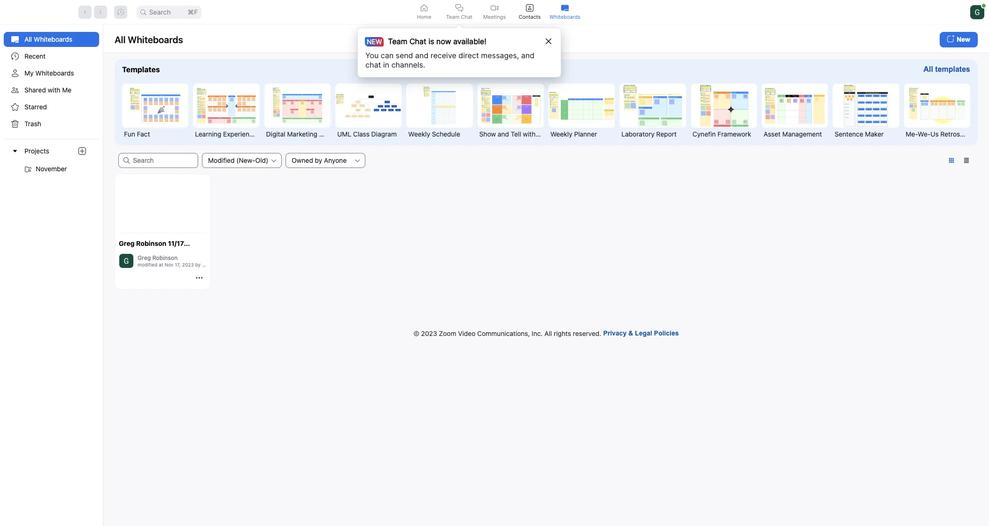 Task type: locate. For each thing, give the bounding box(es) containing it.
whiteboards
[[550, 13, 581, 20]]

team
[[446, 13, 460, 20], [388, 37, 407, 46]]

team inside 'button'
[[446, 13, 460, 20]]

tooltip containing team chat is now available! you can send and receive direct messages, and chat in channels.
[[357, 24, 561, 78]]

1 horizontal spatial chat
[[461, 13, 473, 20]]

video on image
[[491, 4, 498, 12], [491, 4, 498, 12]]

search
[[149, 8, 171, 16]]

close image
[[546, 39, 551, 44]]

and right messages,
[[521, 51, 535, 60]]

chat for team chat
[[461, 13, 473, 20]]

chat left is
[[410, 37, 426, 46]]

⌘f
[[188, 8, 198, 16]]

tooltip
[[357, 24, 561, 78]]

chat for team chat is now available! you can send and receive direct messages, and chat in channels.
[[410, 37, 426, 46]]

and
[[415, 51, 429, 60], [521, 51, 535, 60]]

team chat image
[[456, 4, 463, 12]]

can
[[381, 51, 394, 60]]

now
[[436, 37, 451, 46]]

and down team chat is now available! element
[[415, 51, 429, 60]]

0 vertical spatial team
[[446, 13, 460, 20]]

team up send
[[388, 37, 407, 46]]

close image
[[546, 39, 551, 44]]

team down team chat image
[[446, 13, 460, 20]]

direct
[[459, 51, 479, 60]]

chat inside team chat is now available! you can send and receive direct messages, and chat in channels.
[[410, 37, 426, 46]]

team inside team chat is now available! you can send and receive direct messages, and chat in channels.
[[388, 37, 407, 46]]

send
[[396, 51, 413, 60]]

chat inside 'button'
[[461, 13, 473, 20]]

chat
[[461, 13, 473, 20], [410, 37, 426, 46]]

0 horizontal spatial and
[[415, 51, 429, 60]]

1 vertical spatial team
[[388, 37, 407, 46]]

2 and from the left
[[521, 51, 535, 60]]

messages,
[[481, 51, 519, 60]]

home button
[[407, 0, 442, 24]]

team chat is now available! element
[[368, 36, 486, 47]]

team chat image
[[456, 4, 463, 12]]

home
[[417, 13, 431, 20]]

tab list
[[407, 0, 583, 24]]

chat down team chat image
[[461, 13, 473, 20]]

team chat
[[446, 13, 473, 20]]

profile contact image
[[526, 4, 534, 12]]

1 horizontal spatial team
[[446, 13, 460, 20]]

you can send and receive direct messages, and chat in channels. element
[[365, 51, 544, 70]]

in
[[383, 60, 389, 70]]

magnifier image
[[141, 9, 146, 15]]

tab list containing home
[[407, 0, 583, 24]]

home small image
[[420, 4, 428, 12]]

0 horizontal spatial chat
[[410, 37, 426, 46]]

0 vertical spatial chat
[[461, 13, 473, 20]]

available!
[[453, 37, 486, 46]]

online image
[[982, 4, 986, 7]]

avatar image
[[970, 5, 985, 19]]

1 horizontal spatial and
[[521, 51, 535, 60]]

1 vertical spatial chat
[[410, 37, 426, 46]]

0 horizontal spatial team
[[388, 37, 407, 46]]

whiteboards button
[[547, 0, 583, 24]]



Task type: vqa. For each thing, say whether or not it's contained in the screenshot.
'Home Small' image
yes



Task type: describe. For each thing, give the bounding box(es) containing it.
is
[[429, 37, 434, 46]]

contacts
[[519, 13, 541, 20]]

team for team chat is now available! you can send and receive direct messages, and chat in channels.
[[388, 37, 407, 46]]

contacts button
[[512, 0, 547, 24]]

receive
[[431, 51, 457, 60]]

online image
[[982, 4, 986, 7]]

team chat button
[[442, 0, 477, 24]]

profile contact image
[[526, 4, 534, 12]]

you
[[365, 51, 379, 60]]

team for team chat
[[446, 13, 460, 20]]

team chat is now available! you can send and receive direct messages, and chat in channels.
[[365, 37, 535, 70]]

home small image
[[420, 4, 428, 12]]

channels.
[[391, 60, 425, 70]]

whiteboard small image
[[561, 4, 569, 12]]

magnifier image
[[141, 9, 146, 15]]

meetings button
[[477, 0, 512, 24]]

whiteboard small image
[[561, 4, 569, 12]]

chat
[[365, 60, 381, 70]]

meetings
[[483, 13, 506, 20]]

1 and from the left
[[415, 51, 429, 60]]



